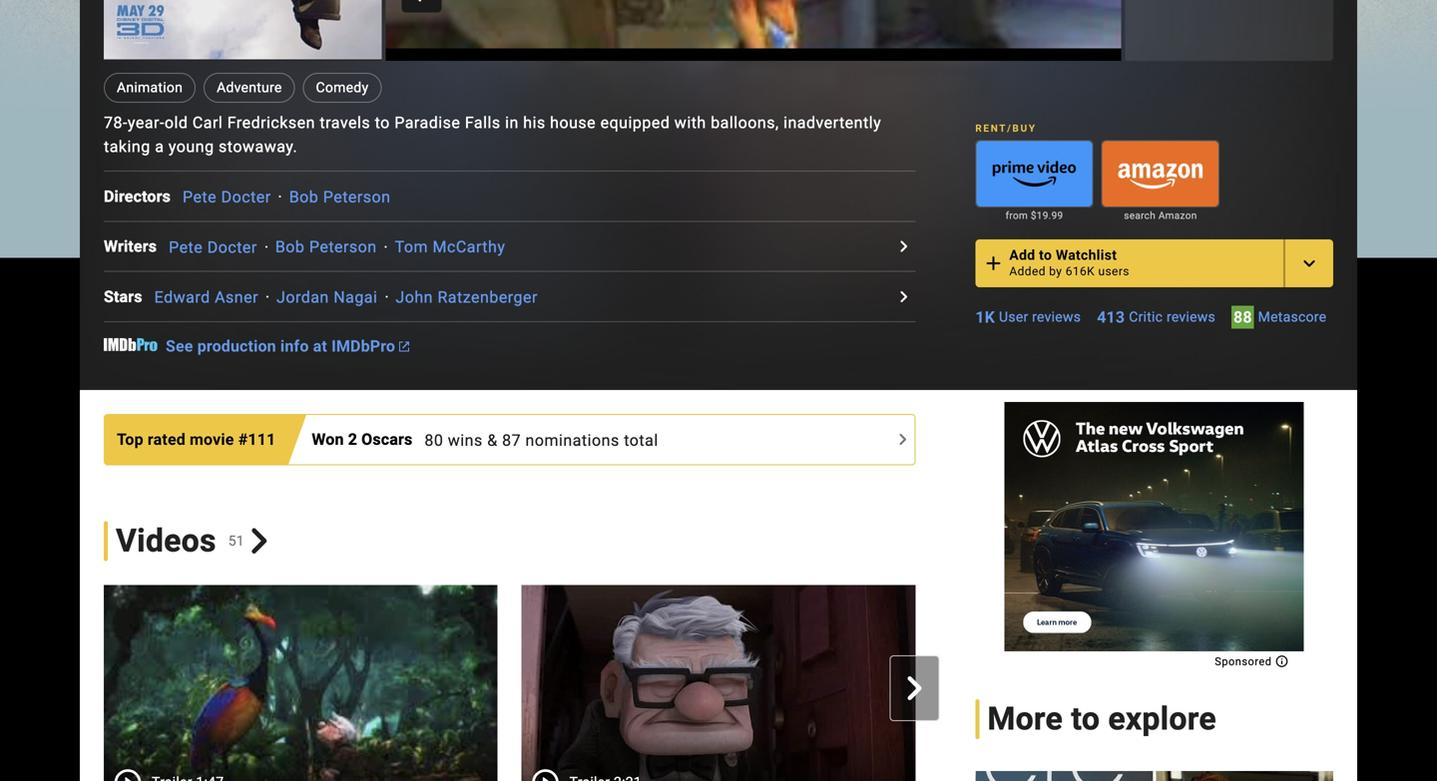 Task type: vqa. For each thing, say whether or not it's contained in the screenshot.
Home Image
no



Task type: describe. For each thing, give the bounding box(es) containing it.
jordan nagai
[[277, 288, 378, 307]]

pete docter for bob peterson 'button' to the bottom
[[169, 238, 257, 257]]

see full cast and crew element
[[104, 185, 183, 208]]

sponsored content section
[[1005, 402, 1305, 669]]

search amazon link
[[1102, 207, 1220, 223]]

up -- "meet kevin" image
[[940, 585, 1334, 782]]

stowaway.
[[219, 137, 298, 156]]

comedy
[[316, 80, 369, 96]]

carl
[[193, 114, 223, 132]]

nominations
[[526, 431, 620, 450]]

up (2009) image
[[104, 0, 382, 60]]

add title to another list image
[[1298, 251, 1322, 275]]

won
[[312, 430, 344, 449]]

1 vertical spatial up â– uk trailer image
[[104, 585, 498, 782]]

pete for topmost bob peterson 'button'
[[183, 188, 217, 207]]

won 2 oscars
[[312, 430, 413, 449]]

explore
[[1109, 701, 1217, 738]]

0 vertical spatial bob peterson button
[[289, 188, 391, 207]]

by
[[1050, 264, 1063, 278]]

pete for bob peterson 'button' to the bottom
[[169, 238, 203, 257]]

bob for topmost bob peterson 'button'
[[289, 188, 319, 207]]

88
[[1234, 308, 1253, 327]]

51
[[228, 533, 245, 549]]

more to explore
[[988, 701, 1217, 738]]

ratzenberger
[[438, 288, 538, 307]]

falls
[[465, 114, 501, 132]]

to inside 78-year-old carl fredricksen travels to paradise falls in his house equipped with balloons, inadvertently taking a young stowaway.
[[375, 114, 390, 132]]

watch up â– uk trailer element
[[386, 0, 1122, 61]]

reviews for 413
[[1167, 309, 1216, 325]]

production
[[197, 337, 276, 356]]

&
[[487, 431, 498, 450]]

rent/buy
[[976, 122, 1037, 134]]

edward asner button
[[154, 288, 259, 307]]

movie
[[190, 430, 234, 449]]

docter for topmost bob peterson 'button'
[[221, 188, 271, 207]]

trailer: up -- "meet russell" image
[[522, 585, 916, 782]]

top rated movie #111 button
[[105, 418, 284, 462]]

chevron right inline image
[[903, 677, 927, 701]]

taking
[[104, 137, 151, 156]]

from $19.99 group
[[976, 140, 1094, 223]]

0 vertical spatial up â– uk trailer image
[[386, 0, 1122, 61]]

nagai
[[334, 288, 378, 307]]

directors
[[104, 187, 171, 206]]

old
[[165, 114, 188, 132]]

animation
[[117, 80, 183, 96]]

animation button
[[104, 73, 196, 103]]

top rated movie #111
[[117, 430, 276, 449]]

80 wins & 87 nominations total
[[425, 431, 659, 450]]

bob for bob peterson 'button' to the bottom
[[275, 238, 305, 257]]

#111
[[238, 430, 276, 449]]

from
[[1006, 209, 1029, 221]]

see more awards and nominations image
[[891, 428, 915, 452]]

videos
[[116, 522, 216, 560]]

87
[[502, 431, 521, 450]]

oscars
[[362, 430, 413, 449]]

young
[[169, 137, 214, 156]]

wins
[[448, 431, 483, 450]]

tom mccarthy
[[395, 238, 506, 257]]

at
[[313, 337, 327, 356]]

more
[[988, 701, 1064, 738]]

pete docter button for topmost bob peterson 'button'
[[183, 188, 271, 207]]

travels
[[320, 114, 371, 132]]

peterson for bob peterson 'button' to the bottom
[[309, 238, 377, 257]]

info
[[281, 337, 309, 356]]

bob peterson for bob peterson 'button' to the bottom
[[275, 238, 377, 257]]

80
[[425, 431, 444, 450]]

see production info at imdbpro
[[166, 337, 396, 356]]

john ratzenberger button
[[396, 288, 538, 307]]

616k
[[1066, 264, 1095, 278]]

413
[[1098, 308, 1126, 327]]

watch on prime video image
[[977, 141, 1093, 207]]

user
[[1000, 309, 1029, 325]]

writers
[[104, 237, 157, 256]]

pete docter for topmost bob peterson 'button'
[[183, 188, 271, 207]]



Task type: locate. For each thing, give the bounding box(es) containing it.
stars
[[104, 287, 142, 306]]

reviews right user
[[1033, 309, 1082, 325]]

0 vertical spatial bob peterson
[[289, 188, 391, 207]]

docter for bob peterson 'button' to the bottom
[[207, 238, 257, 257]]

docter down stowaway.
[[221, 188, 271, 207]]

top
[[117, 430, 144, 449]]

docter
[[221, 188, 271, 207], [207, 238, 257, 257]]

bob peterson for topmost bob peterson 'button'
[[289, 188, 391, 207]]

edward
[[154, 288, 210, 307]]

see production info at imdbpro button
[[166, 336, 410, 356]]

see full cast and crew image left 'add' image
[[892, 235, 916, 259]]

1k user reviews
[[976, 308, 1082, 327]]

reviews right critic
[[1167, 309, 1216, 325]]

metascore
[[1259, 309, 1327, 325]]

to right more
[[1072, 701, 1101, 738]]

equipped
[[601, 114, 670, 132]]

add to watchlist added by 616k users
[[1010, 247, 1130, 278]]

search amazon
[[1125, 209, 1198, 221]]

from $19.99
[[1006, 209, 1064, 221]]

reviews
[[1033, 309, 1082, 325], [1167, 309, 1216, 325]]

critic
[[1130, 309, 1164, 325]]

bob peterson
[[289, 188, 391, 207], [275, 238, 377, 257]]

0 vertical spatial bob
[[289, 188, 319, 207]]

88 metascore
[[1234, 308, 1327, 327]]

mccarthy
[[433, 238, 506, 257]]

rated
[[148, 430, 186, 449]]

house
[[550, 114, 596, 132]]

0 horizontal spatial to
[[375, 114, 390, 132]]

1 vertical spatial bob peterson button
[[275, 238, 377, 257]]

$19.99
[[1031, 209, 1064, 221]]

added
[[1010, 264, 1046, 278]]

jordan nagai button
[[277, 288, 378, 307]]

users
[[1099, 264, 1130, 278]]

docter up asner
[[207, 238, 257, 257]]

reviews for 1k
[[1033, 309, 1082, 325]]

edward asner
[[154, 288, 259, 307]]

production art image
[[976, 772, 1334, 782]]

to inside add to watchlist added by 616k users
[[1040, 247, 1053, 263]]

writers button
[[104, 235, 169, 259]]

1 vertical spatial pete
[[169, 238, 203, 257]]

pete docter button down stowaway.
[[183, 188, 271, 207]]

1 vertical spatial pete docter
[[169, 238, 257, 257]]

adventure
[[217, 80, 282, 96]]

comedy button
[[303, 73, 382, 103]]

to
[[375, 114, 390, 132], [1040, 247, 1053, 263], [1072, 701, 1101, 738]]

his
[[523, 114, 546, 132]]

adventure button
[[204, 73, 295, 103]]

0 horizontal spatial reviews
[[1033, 309, 1082, 325]]

pete docter button for bob peterson 'button' to the bottom
[[169, 238, 257, 257]]

peterson down travels
[[323, 188, 391, 207]]

bob peterson down travels
[[289, 188, 391, 207]]

2
[[348, 430, 358, 449]]

tom
[[395, 238, 428, 257]]

1 see full cast and crew image from the top
[[892, 235, 916, 259]]

2 vertical spatial to
[[1072, 701, 1101, 738]]

see
[[166, 337, 193, 356]]

pete docter down stowaway.
[[183, 188, 271, 207]]

1 vertical spatial peterson
[[309, 238, 377, 257]]

pete docter button up edward asner
[[169, 238, 257, 257]]

with
[[675, 114, 707, 132]]

search on amazon image
[[1103, 141, 1219, 207]]

see full cast and crew image
[[892, 235, 916, 259], [892, 285, 916, 309]]

1 vertical spatial pete docter button
[[169, 238, 257, 257]]

paradise
[[395, 114, 461, 132]]

sponsored
[[1216, 656, 1276, 669]]

1k
[[976, 308, 996, 327]]

0 vertical spatial docter
[[221, 188, 271, 207]]

add
[[1010, 247, 1036, 263]]

0 vertical spatial peterson
[[323, 188, 391, 207]]

peterson
[[323, 188, 391, 207], [309, 238, 377, 257]]

pete docter button
[[183, 188, 271, 207], [169, 238, 257, 257]]

1 horizontal spatial to
[[1040, 247, 1053, 263]]

78-
[[104, 114, 128, 132]]

0 vertical spatial pete docter button
[[183, 188, 271, 207]]

pete down young
[[183, 188, 217, 207]]

search
[[1125, 209, 1156, 221]]

bob up 'jordan'
[[275, 238, 305, 257]]

reviews inside "413 critic reviews"
[[1167, 309, 1216, 325]]

0 vertical spatial pete
[[183, 188, 217, 207]]

amazon
[[1159, 209, 1198, 221]]

up â– uk trailer image
[[386, 0, 1122, 61], [104, 585, 498, 782]]

won 2 oscars button
[[312, 428, 425, 452]]

balloons,
[[711, 114, 779, 132]]

to up by on the right
[[1040, 247, 1053, 263]]

group
[[104, 0, 382, 61], [386, 0, 1122, 61], [976, 140, 1094, 207], [1102, 140, 1220, 207], [80, 585, 1334, 782], [104, 585, 498, 782], [522, 585, 916, 782], [940, 585, 1334, 782], [976, 772, 1334, 782]]

total
[[624, 431, 659, 450]]

add image
[[982, 251, 1006, 275]]

0 vertical spatial see full cast and crew image
[[892, 235, 916, 259]]

to for add
[[1040, 247, 1053, 263]]

1 vertical spatial bob peterson
[[275, 238, 377, 257]]

watchlist
[[1056, 247, 1118, 263]]

0 vertical spatial pete docter
[[183, 188, 271, 207]]

bob peterson up jordan nagai
[[275, 238, 377, 257]]

pete
[[183, 188, 217, 207], [169, 238, 203, 257]]

tom mccarthy button
[[395, 238, 506, 257]]

1 vertical spatial bob
[[275, 238, 305, 257]]

1 vertical spatial to
[[1040, 247, 1053, 263]]

2 horizontal spatial to
[[1072, 701, 1101, 738]]

pete docter
[[183, 188, 271, 207], [169, 238, 257, 257]]

video player application
[[386, 0, 1122, 61]]

stars button
[[104, 285, 154, 309]]

asner
[[215, 288, 259, 307]]

launch inline image
[[400, 342, 410, 352]]

bob down stowaway.
[[289, 188, 319, 207]]

peterson for topmost bob peterson 'button'
[[323, 188, 391, 207]]

bob
[[289, 188, 319, 207], [275, 238, 305, 257]]

see full cast and crew image for ratzenberger
[[892, 285, 916, 309]]

to for more
[[1072, 701, 1101, 738]]

to right travels
[[375, 114, 390, 132]]

pete up edward
[[169, 238, 203, 257]]

volume off image
[[410, 0, 434, 7]]

bob peterson button up jordan nagai
[[275, 238, 377, 257]]

imdbpro
[[332, 337, 396, 356]]

john ratzenberger
[[396, 288, 538, 307]]

see full cast and crew image left 1k
[[892, 285, 916, 309]]

1 reviews from the left
[[1033, 309, 1082, 325]]

year-
[[128, 114, 165, 132]]

see full cast and crew image for mccarthy
[[892, 235, 916, 259]]

from $19.99 link
[[976, 207, 1094, 223]]

78-year-old carl fredricksen travels to paradise falls in his house equipped with balloons, inadvertently taking a young stowaway.
[[104, 114, 882, 156]]

jordan
[[277, 288, 329, 307]]

pete docter up edward asner
[[169, 238, 257, 257]]

1 vertical spatial see full cast and crew image
[[892, 285, 916, 309]]

inadvertently
[[784, 114, 882, 132]]

bob peterson button down travels
[[289, 188, 391, 207]]

413 critic reviews
[[1098, 308, 1216, 327]]

john
[[396, 288, 433, 307]]

2 see full cast and crew image from the top
[[892, 285, 916, 309]]

in
[[505, 114, 519, 132]]

fredricksen
[[227, 114, 316, 132]]

0 vertical spatial to
[[375, 114, 390, 132]]

1 horizontal spatial reviews
[[1167, 309, 1216, 325]]

search amazon group
[[1102, 140, 1220, 223]]

a
[[155, 137, 164, 156]]

1 vertical spatial docter
[[207, 238, 257, 257]]

chevron right inline image
[[247, 529, 272, 554]]

reviews inside "1k user reviews"
[[1033, 309, 1082, 325]]

peterson up "nagai"
[[309, 238, 377, 257]]

2 reviews from the left
[[1167, 309, 1216, 325]]



